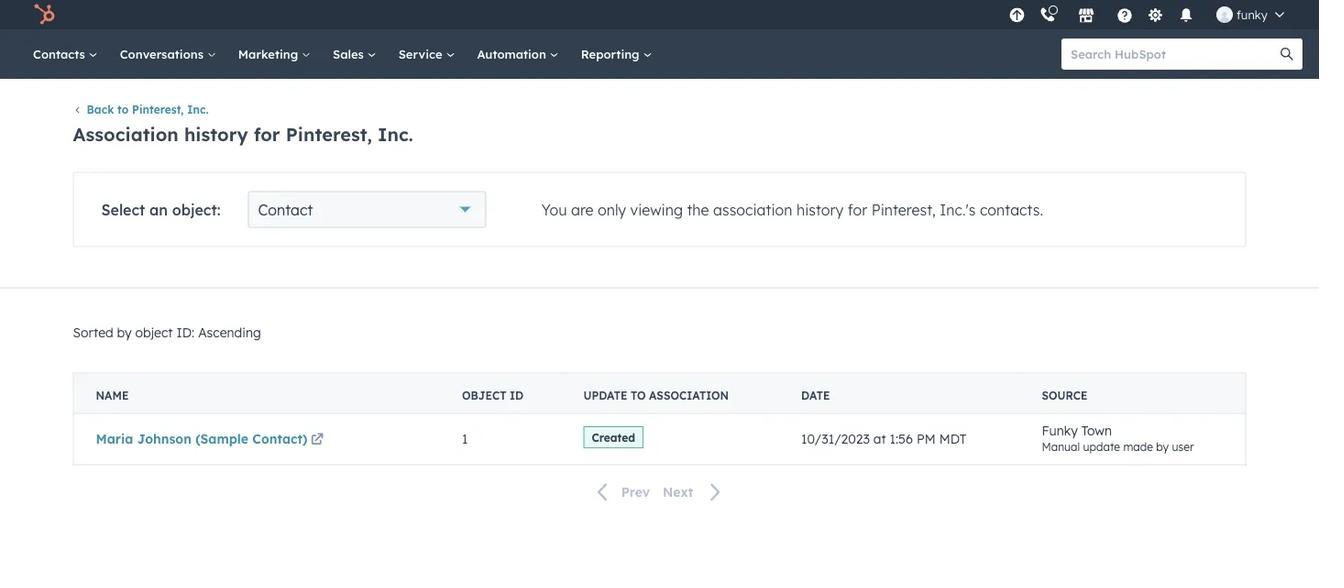 Task type: locate. For each thing, give the bounding box(es) containing it.
1 horizontal spatial by
[[1157, 440, 1170, 454]]

next
[[663, 484, 694, 500]]

pinterest,
[[132, 103, 184, 116], [286, 123, 372, 146], [872, 200, 936, 219]]

sorted
[[73, 324, 113, 340]]

association
[[714, 200, 793, 219], [649, 388, 729, 402]]

2 vertical spatial inc.
[[940, 200, 966, 219]]

1 vertical spatial to
[[631, 388, 646, 402]]

conversations link
[[109, 29, 227, 79]]

prev
[[622, 484, 650, 500]]

by right sorted
[[117, 324, 132, 340]]

contact button
[[248, 191, 487, 228]]

1 vertical spatial inc.
[[378, 123, 414, 146]]

by inside "funky town manual update made by user"
[[1157, 440, 1170, 454]]

object right an
[[172, 200, 217, 219]]

calling icon button
[[1033, 3, 1064, 27]]

marketplaces button
[[1068, 0, 1106, 29]]

10/31/2023
[[802, 431, 870, 447]]

inc. up association history for pinterest, inc.
[[187, 103, 209, 116]]

to right back
[[117, 103, 129, 116]]

help image
[[1117, 8, 1134, 25]]

's
[[966, 200, 976, 219]]

viewing
[[631, 200, 683, 219]]

you are only viewing the association history for pinterest, inc. 's contacts .
[[542, 200, 1044, 219]]

0 horizontal spatial inc.
[[187, 103, 209, 116]]

1 vertical spatial object
[[135, 324, 173, 340]]

0 vertical spatial pinterest,
[[132, 103, 184, 116]]

object
[[462, 388, 507, 402]]

association history for pinterest, inc.
[[73, 123, 414, 146]]

contacts
[[33, 46, 89, 61]]

0 vertical spatial inc.
[[187, 103, 209, 116]]

upgrade image
[[1009, 8, 1026, 24]]

pm
[[917, 431, 936, 447]]

object for :
[[172, 200, 217, 219]]

you
[[542, 200, 567, 219]]

(sample
[[196, 431, 249, 447]]

0 vertical spatial by
[[117, 324, 132, 340]]

by left user
[[1157, 440, 1170, 454]]

contacts link
[[22, 29, 109, 79]]

1 vertical spatial by
[[1157, 440, 1170, 454]]

0 vertical spatial history
[[184, 123, 248, 146]]

funky
[[1042, 423, 1079, 439]]

0 vertical spatial object
[[172, 200, 217, 219]]

pinterest, down sales
[[286, 123, 372, 146]]

to for back
[[117, 103, 129, 116]]

link opens in a new window image
[[311, 434, 324, 447]]

1 vertical spatial for
[[848, 200, 868, 219]]

calling icon image
[[1040, 7, 1057, 24]]

association right 'the'
[[714, 200, 793, 219]]

history
[[184, 123, 248, 146], [797, 200, 844, 219]]

association right update
[[649, 388, 729, 402]]

1 horizontal spatial history
[[797, 200, 844, 219]]

search image
[[1281, 48, 1294, 61]]

0 horizontal spatial for
[[254, 123, 280, 146]]

maria johnson (sample contact)
[[96, 431, 308, 447]]

an
[[150, 200, 168, 219]]

automation
[[477, 46, 550, 61]]

1 horizontal spatial inc.
[[378, 123, 414, 146]]

inc. left "contacts"
[[940, 200, 966, 219]]

for
[[254, 123, 280, 146], [848, 200, 868, 219]]

service
[[399, 46, 446, 61]]

town
[[1082, 423, 1113, 439]]

settings image
[[1148, 8, 1164, 24]]

back
[[87, 103, 114, 116]]

marketing
[[238, 46, 302, 61]]

object left id: at bottom
[[135, 324, 173, 340]]

0 vertical spatial for
[[254, 123, 280, 146]]

1 horizontal spatial to
[[631, 388, 646, 402]]

user
[[1173, 440, 1195, 454]]

1 vertical spatial history
[[797, 200, 844, 219]]

search button
[[1272, 39, 1303, 70]]

contact)
[[252, 431, 308, 447]]

1 horizontal spatial for
[[848, 200, 868, 219]]

inc. up contact popup button
[[378, 123, 414, 146]]

pinterest, left 's
[[872, 200, 936, 219]]

to
[[117, 103, 129, 116], [631, 388, 646, 402]]

2 horizontal spatial pinterest,
[[872, 200, 936, 219]]

update to association
[[584, 388, 729, 402]]

inc.
[[187, 103, 209, 116], [378, 123, 414, 146], [940, 200, 966, 219]]

pinterest, up association
[[132, 103, 184, 116]]

object
[[172, 200, 217, 219], [135, 324, 173, 340]]

are
[[572, 200, 594, 219]]

link opens in a new window image
[[311, 434, 324, 447]]

0 horizontal spatial by
[[117, 324, 132, 340]]

1 vertical spatial pinterest,
[[286, 123, 372, 146]]

by
[[117, 324, 132, 340], [1157, 440, 1170, 454]]

update
[[584, 388, 628, 402]]

0 vertical spatial to
[[117, 103, 129, 116]]

back to pinterest, inc.
[[87, 103, 209, 116]]

0 horizontal spatial to
[[117, 103, 129, 116]]

only
[[598, 200, 627, 219]]

funky button
[[1206, 0, 1296, 29]]

1 horizontal spatial pinterest,
[[286, 123, 372, 146]]

the
[[687, 200, 710, 219]]

to right update
[[631, 388, 646, 402]]

mdt
[[940, 431, 967, 447]]



Task type: describe. For each thing, give the bounding box(es) containing it.
maria johnson (sample contact) link
[[96, 431, 327, 447]]

contacts
[[981, 200, 1041, 219]]

prev button
[[587, 480, 657, 504]]

at
[[874, 431, 887, 447]]

source
[[1042, 388, 1088, 402]]

.
[[1041, 200, 1044, 219]]

select
[[101, 200, 145, 219]]

2 horizontal spatial inc.
[[940, 200, 966, 219]]

association
[[73, 123, 179, 146]]

10/31/2023 at 1:56 pm mdt
[[802, 431, 967, 447]]

reporting
[[581, 46, 643, 61]]

funky menu
[[1004, 0, 1298, 29]]

id:
[[177, 324, 195, 340]]

service link
[[388, 29, 466, 79]]

hubspot link
[[22, 4, 69, 26]]

marketing link
[[227, 29, 322, 79]]

1
[[462, 431, 468, 447]]

maria
[[96, 431, 133, 447]]

to for update
[[631, 388, 646, 402]]

0 horizontal spatial pinterest,
[[132, 103, 184, 116]]

pagination navigation
[[73, 480, 1247, 504]]

Search HubSpot search field
[[1062, 39, 1287, 70]]

name
[[96, 388, 129, 402]]

update
[[1084, 440, 1121, 454]]

help button
[[1110, 0, 1141, 29]]

id
[[510, 388, 524, 402]]

upgrade link
[[1006, 5, 1029, 24]]

select an object :
[[101, 200, 221, 219]]

date
[[802, 388, 831, 402]]

made
[[1124, 440, 1154, 454]]

notifications image
[[1179, 8, 1195, 25]]

sorted by object id: ascending
[[73, 324, 261, 340]]

:
[[217, 200, 221, 219]]

notifications button
[[1171, 0, 1202, 29]]

ascending
[[198, 324, 261, 340]]

funky town image
[[1217, 6, 1234, 23]]

funky
[[1237, 7, 1269, 22]]

object for id:
[[135, 324, 173, 340]]

reporting link
[[570, 29, 664, 79]]

sales
[[333, 46, 368, 61]]

funky town manual update made by user
[[1042, 423, 1195, 454]]

1 vertical spatial association
[[649, 388, 729, 402]]

sales link
[[322, 29, 388, 79]]

1:56
[[890, 431, 914, 447]]

contact
[[258, 200, 313, 219]]

johnson
[[137, 431, 192, 447]]

settings link
[[1145, 5, 1168, 24]]

manual
[[1042, 440, 1081, 454]]

marketplaces image
[[1079, 8, 1095, 25]]

conversations
[[120, 46, 207, 61]]

hubspot image
[[33, 4, 55, 26]]

created
[[592, 431, 636, 444]]

2 vertical spatial pinterest,
[[872, 200, 936, 219]]

automation link
[[466, 29, 570, 79]]

object id
[[462, 388, 524, 402]]

0 vertical spatial association
[[714, 200, 793, 219]]

next button
[[657, 480, 733, 504]]

0 horizontal spatial history
[[184, 123, 248, 146]]



Task type: vqa. For each thing, say whether or not it's contained in the screenshot.
16% of users left a 1 star review. progress bar
no



